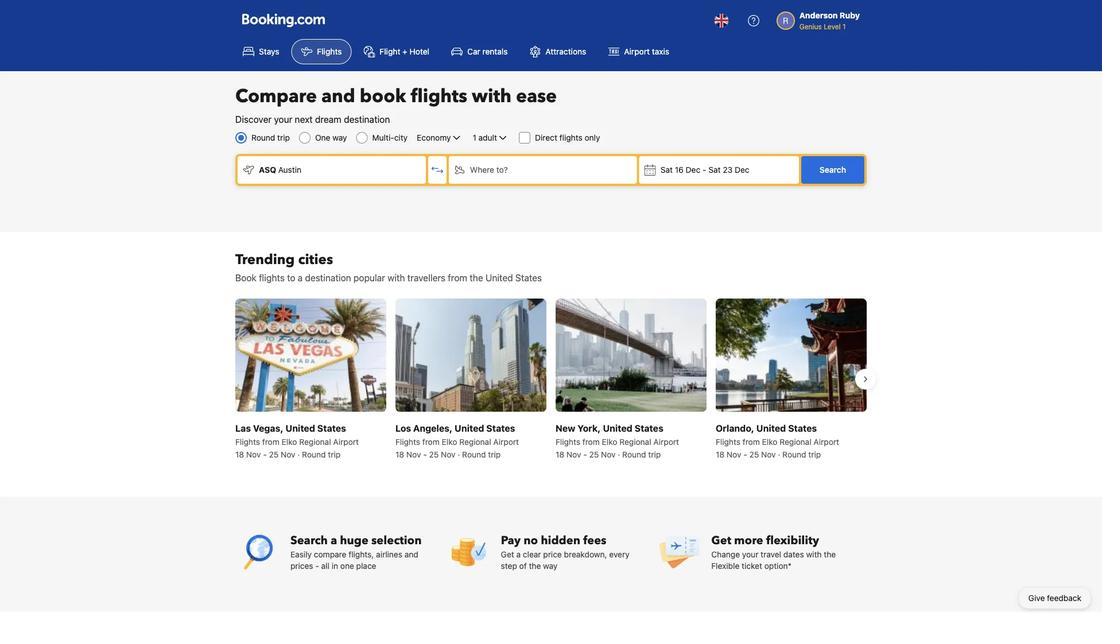 Task type: vqa. For each thing, say whether or not it's contained in the screenshot.
second fee from the bottom of the page
no



Task type: describe. For each thing, give the bounding box(es) containing it.
way inside the pay no hidden fees get a clear price breakdown, every step of the way
[[543, 561, 558, 570]]

- inside orlando, united states flights from elko regional airport 18 nov - 25 nov · round trip
[[744, 449, 747, 459]]

destination inside trending cities book flights to a destination popular with travellers from the united states
[[305, 272, 351, 283]]

trip for los
[[488, 449, 501, 459]]

direct
[[535, 133, 557, 142]]

trip for new
[[648, 449, 661, 459]]

united inside trending cities book flights to a destination popular with travellers from the united states
[[486, 272, 513, 283]]

elko inside orlando, united states flights from elko regional airport 18 nov - 25 nov · round trip
[[762, 437, 778, 446]]

1 adult
[[473, 133, 497, 142]]

multi-city
[[372, 133, 408, 142]]

anderson
[[800, 11, 838, 20]]

search button
[[801, 156, 865, 184]]

airlines
[[376, 549, 402, 559]]

airport taxis
[[624, 47, 669, 56]]

flights,
[[349, 549, 374, 559]]

stays link
[[233, 39, 289, 64]]

trending cities book flights to a destination popular with travellers from the united states
[[235, 250, 542, 283]]

orlando, united states flights from elko regional airport 18 nov - 25 nov · round trip
[[716, 422, 839, 459]]

city
[[394, 133, 408, 142]]

+
[[403, 47, 408, 56]]

of
[[519, 561, 527, 570]]

no
[[524, 532, 538, 548]]

1 adult button
[[472, 131, 510, 145]]

where to? button
[[449, 156, 637, 184]]

fees
[[583, 532, 607, 548]]

pay
[[501, 532, 521, 548]]

asq
[[259, 165, 276, 175]]

dream
[[315, 114, 342, 125]]

destination inside compare and book flights with ease discover your next dream destination
[[344, 114, 390, 125]]

adult
[[479, 133, 497, 142]]

taxis
[[652, 47, 669, 56]]

25 for angeles,
[[429, 449, 439, 459]]

flexibility
[[766, 532, 819, 548]]

travellers
[[407, 272, 446, 283]]

new
[[556, 422, 575, 433]]

dates
[[784, 549, 804, 559]]

next
[[295, 114, 313, 125]]

orlando, united states image
[[716, 299, 867, 412]]

flights for new york, united states
[[556, 437, 580, 446]]

- inside los angeles, united states flights from elko regional airport 18 nov - 25 nov · round trip
[[423, 449, 427, 459]]

easily
[[290, 549, 312, 559]]

search for search a huge selection easily compare flights, airlines and prices - all in one place
[[290, 532, 328, 548]]

1 inside anderson ruby genius level 1
[[843, 22, 846, 30]]

from for new york, united states
[[583, 437, 600, 446]]

2 nov from the left
[[281, 449, 295, 459]]

book
[[360, 84, 406, 109]]

get inside the pay no hidden fees get a clear price breakdown, every step of the way
[[501, 549, 514, 559]]

breakdown,
[[564, 549, 607, 559]]

3 nov from the left
[[406, 449, 421, 459]]

los angeles, united states flights from elko regional airport 18 nov - 25 nov · round trip
[[396, 422, 519, 459]]

flight + hotel link
[[354, 39, 439, 64]]

25 for vegas,
[[269, 449, 279, 459]]

sat 16 dec - sat 23 dec button
[[639, 156, 799, 184]]

get more flexibility change your travel dates with the flexible ticket option*
[[712, 532, 836, 570]]

- inside new york, united states flights from elko regional airport 18 nov - 25 nov · round trip
[[583, 449, 587, 459]]

airport taxis link
[[598, 39, 679, 64]]

more
[[734, 532, 763, 548]]

travel
[[761, 549, 781, 559]]

18 inside orlando, united states flights from elko regional airport 18 nov - 25 nov · round trip
[[716, 449, 725, 459]]

selection
[[371, 532, 422, 548]]

los angeles, united states image
[[396, 299, 547, 412]]

ruby
[[840, 11, 860, 20]]

- inside 'las vegas, united states flights from elko regional airport 18 nov - 25 nov · round trip'
[[263, 449, 267, 459]]

one
[[340, 561, 354, 570]]

23
[[723, 165, 733, 175]]

united for los angeles, united states
[[455, 422, 484, 433]]

popular
[[354, 272, 385, 283]]

anderson ruby genius level 1
[[800, 11, 860, 30]]

8 nov from the left
[[761, 449, 776, 459]]

with inside compare and book flights with ease discover your next dream destination
[[472, 84, 512, 109]]

price
[[543, 549, 562, 559]]

· for angeles,
[[458, 449, 460, 459]]

feedback
[[1047, 593, 1082, 603]]

from for los angeles, united states
[[422, 437, 440, 446]]

1 sat from the left
[[661, 165, 673, 175]]

from inside trending cities book flights to a destination popular with travellers from the united states
[[448, 272, 467, 283]]

and inside search a huge selection easily compare flights, airlines and prices - all in one place
[[405, 549, 418, 559]]

search for search
[[820, 165, 846, 175]]

united for las vegas, united states
[[286, 422, 315, 433]]

and inside compare and book flights with ease discover your next dream destination
[[321, 84, 355, 109]]

6 nov from the left
[[601, 449, 616, 459]]

united for new york, united states
[[603, 422, 633, 433]]

in
[[332, 561, 338, 570]]

stays
[[259, 47, 279, 56]]

genius
[[800, 22, 822, 30]]

states inside trending cities book flights to a destination popular with travellers from the united states
[[515, 272, 542, 283]]

discover
[[235, 114, 272, 125]]

sat 16 dec - sat 23 dec
[[661, 165, 750, 175]]

states for las vegas, united states
[[317, 422, 346, 433]]

ease
[[516, 84, 557, 109]]

the inside get more flexibility change your travel dates with the flexible ticket option*
[[824, 549, 836, 559]]

to?
[[496, 165, 508, 175]]

flights for cities
[[259, 272, 285, 283]]

25 for york,
[[589, 449, 599, 459]]

regional inside orlando, united states flights from elko regional airport 18 nov - 25 nov · round trip
[[780, 437, 812, 446]]

car rentals
[[467, 47, 508, 56]]

flight
[[380, 47, 400, 56]]

prices
[[290, 561, 313, 570]]

trending
[[235, 250, 295, 269]]

round inside orlando, united states flights from elko regional airport 18 nov - 25 nov · round trip
[[783, 449, 806, 459]]

airport inside orlando, united states flights from elko regional airport 18 nov - 25 nov · round trip
[[814, 437, 839, 446]]

0 horizontal spatial way
[[333, 133, 347, 142]]

where
[[470, 165, 494, 175]]

place
[[356, 561, 376, 570]]

1 dec from the left
[[686, 165, 701, 175]]

round trip
[[251, 133, 290, 142]]

16
[[675, 165, 684, 175]]

give
[[1029, 593, 1045, 603]]

get inside get more flexibility change your travel dates with the flexible ticket option*
[[712, 532, 731, 548]]

flight + hotel
[[380, 47, 429, 56]]

car
[[467, 47, 480, 56]]

· for vegas,
[[298, 449, 300, 459]]

the inside the pay no hidden fees get a clear price breakdown, every step of the way
[[529, 561, 541, 570]]

direct flights only
[[535, 133, 600, 142]]

pay no hidden fees get a clear price breakdown, every step of the way
[[501, 532, 630, 570]]

flights for los angeles, united states
[[396, 437, 420, 446]]

compare and book flights with ease discover your next dream destination
[[235, 84, 557, 125]]

compare
[[235, 84, 317, 109]]

trip for las
[[328, 449, 341, 459]]



Task type: locate. For each thing, give the bounding box(es) containing it.
airport inside los angeles, united states flights from elko regional airport 18 nov - 25 nov · round trip
[[493, 437, 519, 446]]

regional for vegas,
[[299, 437, 331, 446]]

united inside los angeles, united states flights from elko regional airport 18 nov - 25 nov · round trip
[[455, 422, 484, 433]]

1 right level
[[843, 22, 846, 30]]

austin
[[278, 165, 301, 175]]

·
[[298, 449, 300, 459], [458, 449, 460, 459], [618, 449, 620, 459], [778, 449, 780, 459]]

with up 1 adult dropdown button
[[472, 84, 512, 109]]

0 horizontal spatial search
[[290, 532, 328, 548]]

elko for york,
[[602, 437, 617, 446]]

from for las vegas, united states
[[262, 437, 279, 446]]

2 horizontal spatial flights
[[560, 133, 583, 142]]

0 vertical spatial with
[[472, 84, 512, 109]]

1 vertical spatial your
[[742, 549, 759, 559]]

flights
[[411, 84, 467, 109], [560, 133, 583, 142], [259, 272, 285, 283]]

1
[[843, 22, 846, 30], [473, 133, 476, 142]]

18 inside los angeles, united states flights from elko regional airport 18 nov - 25 nov · round trip
[[396, 449, 404, 459]]

elko
[[282, 437, 297, 446], [442, 437, 457, 446], [602, 437, 617, 446], [762, 437, 778, 446]]

elko inside new york, united states flights from elko regional airport 18 nov - 25 nov · round trip
[[602, 437, 617, 446]]

round for new
[[622, 449, 646, 459]]

0 horizontal spatial and
[[321, 84, 355, 109]]

search inside search button
[[820, 165, 846, 175]]

a right to
[[298, 272, 303, 283]]

states for los angeles, united states
[[486, 422, 515, 433]]

from down york, on the right of page
[[583, 437, 600, 446]]

option*
[[765, 561, 792, 570]]

25 inside 'las vegas, united states flights from elko regional airport 18 nov - 25 nov · round trip'
[[269, 449, 279, 459]]

states inside orlando, united states flights from elko regional airport 18 nov - 25 nov · round trip
[[788, 422, 817, 433]]

18 inside new york, united states flights from elko regional airport 18 nov - 25 nov · round trip
[[556, 449, 564, 459]]

· for york,
[[618, 449, 620, 459]]

4 nov from the left
[[441, 449, 456, 459]]

2 regional from the left
[[459, 437, 491, 446]]

united inside 'las vegas, united states flights from elko regional airport 18 nov - 25 nov · round trip'
[[286, 422, 315, 433]]

sat
[[661, 165, 673, 175], [709, 165, 721, 175]]

from down angeles,
[[422, 437, 440, 446]]

- down angeles,
[[423, 449, 427, 459]]

round for las
[[302, 449, 326, 459]]

flights inside orlando, united states flights from elko regional airport 18 nov - 25 nov · round trip
[[716, 437, 741, 446]]

1 inside dropdown button
[[473, 133, 476, 142]]

your inside compare and book flights with ease discover your next dream destination
[[274, 114, 292, 125]]

-
[[703, 165, 706, 175], [263, 449, 267, 459], [423, 449, 427, 459], [583, 449, 587, 459], [744, 449, 747, 459], [315, 561, 319, 570]]

multi-
[[372, 133, 394, 142]]

1 horizontal spatial 1
[[843, 22, 846, 30]]

1 vertical spatial flights
[[560, 133, 583, 142]]

2 vertical spatial flights
[[259, 272, 285, 283]]

nov
[[246, 449, 261, 459], [281, 449, 295, 459], [406, 449, 421, 459], [441, 449, 456, 459], [567, 449, 581, 459], [601, 449, 616, 459], [727, 449, 741, 459], [761, 449, 776, 459]]

1 horizontal spatial with
[[472, 84, 512, 109]]

1 · from the left
[[298, 449, 300, 459]]

trip inside new york, united states flights from elko regional airport 18 nov - 25 nov · round trip
[[648, 449, 661, 459]]

attractions link
[[520, 39, 596, 64]]

- down orlando,
[[744, 449, 747, 459]]

1 horizontal spatial way
[[543, 561, 558, 570]]

round inside 'las vegas, united states flights from elko regional airport 18 nov - 25 nov · round trip'
[[302, 449, 326, 459]]

0 horizontal spatial your
[[274, 114, 292, 125]]

2 horizontal spatial a
[[516, 549, 521, 559]]

from down orlando,
[[743, 437, 760, 446]]

only
[[585, 133, 600, 142]]

3 regional from the left
[[620, 437, 651, 446]]

asq austin
[[259, 165, 301, 175]]

0 vertical spatial a
[[298, 272, 303, 283]]

0 vertical spatial and
[[321, 84, 355, 109]]

united
[[486, 272, 513, 283], [286, 422, 315, 433], [455, 422, 484, 433], [603, 422, 633, 433], [757, 422, 786, 433]]

1 horizontal spatial search
[[820, 165, 846, 175]]

york,
[[578, 422, 601, 433]]

0 horizontal spatial dec
[[686, 165, 701, 175]]

regional
[[299, 437, 331, 446], [459, 437, 491, 446], [620, 437, 651, 446], [780, 437, 812, 446]]

get up step
[[501, 549, 514, 559]]

25 inside new york, united states flights from elko regional airport 18 nov - 25 nov · round trip
[[589, 449, 599, 459]]

your up ticket on the right bottom of the page
[[742, 549, 759, 559]]

search
[[820, 165, 846, 175], [290, 532, 328, 548]]

1 regional from the left
[[299, 437, 331, 446]]

regional inside new york, united states flights from elko regional airport 18 nov - 25 nov · round trip
[[620, 437, 651, 446]]

0 horizontal spatial with
[[388, 272, 405, 283]]

- inside dropdown button
[[703, 165, 706, 175]]

18 for las vegas, united states
[[235, 449, 244, 459]]

the down 'clear' on the left bottom
[[529, 561, 541, 570]]

region containing las vegas, united states
[[226, 294, 876, 465]]

states for new york, united states
[[635, 422, 664, 433]]

3 25 from the left
[[589, 449, 599, 459]]

airport inside new york, united states flights from elko regional airport 18 nov - 25 nov · round trip
[[654, 437, 679, 446]]

get up change
[[712, 532, 731, 548]]

regional for york,
[[620, 437, 651, 446]]

1 18 from the left
[[235, 449, 244, 459]]

with
[[472, 84, 512, 109], [388, 272, 405, 283], [806, 549, 822, 559]]

hotel
[[410, 47, 429, 56]]

4 elko from the left
[[762, 437, 778, 446]]

flights for las vegas, united states
[[235, 437, 260, 446]]

1 horizontal spatial a
[[331, 532, 337, 548]]

dec
[[686, 165, 701, 175], [735, 165, 750, 175]]

way right one
[[333, 133, 347, 142]]

1 vertical spatial 1
[[473, 133, 476, 142]]

a up compare
[[331, 532, 337, 548]]

from down vegas,
[[262, 437, 279, 446]]

- left all
[[315, 561, 319, 570]]

2 25 from the left
[[429, 449, 439, 459]]

search inside search a huge selection easily compare flights, airlines and prices - all in one place
[[290, 532, 328, 548]]

one way
[[315, 133, 347, 142]]

a for trending
[[298, 272, 303, 283]]

18 down las
[[235, 449, 244, 459]]

1 vertical spatial destination
[[305, 272, 351, 283]]

a inside the pay no hidden fees get a clear price breakdown, every step of the way
[[516, 549, 521, 559]]

compare
[[314, 549, 346, 559]]

region
[[226, 294, 876, 465]]

1 vertical spatial with
[[388, 272, 405, 283]]

flights for and
[[411, 84, 467, 109]]

give feedback button
[[1019, 588, 1091, 609]]

0 horizontal spatial flights
[[259, 272, 285, 283]]

- left 23
[[703, 165, 706, 175]]

the right dates
[[824, 549, 836, 559]]

2 sat from the left
[[709, 165, 721, 175]]

states inside los angeles, united states flights from elko regional airport 18 nov - 25 nov · round trip
[[486, 422, 515, 433]]

airport inside 'las vegas, united states flights from elko regional airport 18 nov - 25 nov · round trip'
[[333, 437, 359, 446]]

25 down orlando,
[[749, 449, 759, 459]]

a inside search a huge selection easily compare flights, airlines and prices - all in one place
[[331, 532, 337, 548]]

from inside new york, united states flights from elko regional airport 18 nov - 25 nov · round trip
[[583, 437, 600, 446]]

destination down cities
[[305, 272, 351, 283]]

new york, united states image
[[556, 299, 707, 412]]

trip inside 'las vegas, united states flights from elko regional airport 18 nov - 25 nov · round trip'
[[328, 449, 341, 459]]

25 down angeles,
[[429, 449, 439, 459]]

flights inside los angeles, united states flights from elko regional airport 18 nov - 25 nov · round trip
[[396, 437, 420, 446]]

flights left to
[[259, 272, 285, 283]]

2 elko from the left
[[442, 437, 457, 446]]

7 nov from the left
[[727, 449, 741, 459]]

1 horizontal spatial and
[[405, 549, 418, 559]]

airport
[[624, 47, 650, 56], [333, 437, 359, 446], [493, 437, 519, 446], [654, 437, 679, 446], [814, 437, 839, 446]]

the inside trending cities book flights to a destination popular with travellers from the united states
[[470, 272, 483, 283]]

step
[[501, 561, 517, 570]]

1 horizontal spatial get
[[712, 532, 731, 548]]

flexible
[[712, 561, 740, 570]]

0 horizontal spatial a
[[298, 272, 303, 283]]

- down york, on the right of page
[[583, 449, 587, 459]]

· inside orlando, united states flights from elko regional airport 18 nov - 25 nov · round trip
[[778, 449, 780, 459]]

· inside 'las vegas, united states flights from elko regional airport 18 nov - 25 nov · round trip'
[[298, 449, 300, 459]]

from inside los angeles, united states flights from elko regional airport 18 nov - 25 nov · round trip
[[422, 437, 440, 446]]

round inside new york, united states flights from elko regional airport 18 nov - 25 nov · round trip
[[622, 449, 646, 459]]

4 regional from the left
[[780, 437, 812, 446]]

flights inside compare and book flights with ease discover your next dream destination
[[411, 84, 467, 109]]

18
[[235, 449, 244, 459], [396, 449, 404, 459], [556, 449, 564, 459], [716, 449, 725, 459]]

all
[[321, 561, 330, 570]]

sat left '16'
[[661, 165, 673, 175]]

1 vertical spatial way
[[543, 561, 558, 570]]

ticket
[[742, 561, 762, 570]]

cities
[[298, 250, 333, 269]]

dec right 23
[[735, 165, 750, 175]]

0 vertical spatial get
[[712, 532, 731, 548]]

los
[[396, 422, 411, 433]]

- inside search a huge selection easily compare flights, airlines and prices - all in one place
[[315, 561, 319, 570]]

round for los
[[462, 449, 486, 459]]

0 vertical spatial your
[[274, 114, 292, 125]]

0 horizontal spatial 1
[[473, 133, 476, 142]]

change
[[712, 549, 740, 559]]

18 inside 'las vegas, united states flights from elko regional airport 18 nov - 25 nov · round trip'
[[235, 449, 244, 459]]

1 vertical spatial search
[[290, 532, 328, 548]]

clear
[[523, 549, 541, 559]]

0 vertical spatial way
[[333, 133, 347, 142]]

your inside get more flexibility change your travel dates with the flexible ticket option*
[[742, 549, 759, 559]]

4 · from the left
[[778, 449, 780, 459]]

2 18 from the left
[[396, 449, 404, 459]]

· inside new york, united states flights from elko regional airport 18 nov - 25 nov · round trip
[[618, 449, 620, 459]]

the right travellers
[[470, 272, 483, 283]]

your
[[274, 114, 292, 125], [742, 549, 759, 559]]

trip inside orlando, united states flights from elko regional airport 18 nov - 25 nov · round trip
[[809, 449, 821, 459]]

airport for las vegas, united states
[[333, 437, 359, 446]]

2 · from the left
[[458, 449, 460, 459]]

elko for angeles,
[[442, 437, 457, 446]]

0 horizontal spatial get
[[501, 549, 514, 559]]

las
[[235, 422, 251, 433]]

search a huge selection easily compare flights, airlines and prices - all in one place
[[290, 532, 422, 570]]

rentals
[[483, 47, 508, 56]]

economy
[[417, 133, 451, 142]]

hidden
[[541, 532, 580, 548]]

2 vertical spatial with
[[806, 549, 822, 559]]

way
[[333, 133, 347, 142], [543, 561, 558, 570]]

where to?
[[470, 165, 508, 175]]

flights inside 'las vegas, united states flights from elko regional airport 18 nov - 25 nov · round trip'
[[235, 437, 260, 446]]

from
[[448, 272, 467, 283], [262, 437, 279, 446], [422, 437, 440, 446], [583, 437, 600, 446], [743, 437, 760, 446]]

angeles,
[[413, 422, 452, 433]]

las vegas, united states flights from elko regional airport 18 nov - 25 nov · round trip
[[235, 422, 359, 459]]

elko for vegas,
[[282, 437, 297, 446]]

2 dec from the left
[[735, 165, 750, 175]]

elko inside 'las vegas, united states flights from elko regional airport 18 nov - 25 nov · round trip'
[[282, 437, 297, 446]]

with right popular
[[388, 272, 405, 283]]

dec right '16'
[[686, 165, 701, 175]]

elko inside los angeles, united states flights from elko regional airport 18 nov - 25 nov · round trip
[[442, 437, 457, 446]]

2 horizontal spatial the
[[824, 549, 836, 559]]

1 nov from the left
[[246, 449, 261, 459]]

sat left 23
[[709, 165, 721, 175]]

with inside trending cities book flights to a destination popular with travellers from the united states
[[388, 272, 405, 283]]

from right travellers
[[448, 272, 467, 283]]

4 18 from the left
[[716, 449, 725, 459]]

25 down vegas,
[[269, 449, 279, 459]]

car rentals link
[[442, 39, 518, 64]]

2 vertical spatial a
[[516, 549, 521, 559]]

and down "selection"
[[405, 549, 418, 559]]

25 inside los angeles, united states flights from elko regional airport 18 nov - 25 nov · round trip
[[429, 449, 439, 459]]

regional for angeles,
[[459, 437, 491, 446]]

18 down new
[[556, 449, 564, 459]]

states
[[515, 272, 542, 283], [317, 422, 346, 433], [486, 422, 515, 433], [635, 422, 664, 433], [788, 422, 817, 433]]

2 horizontal spatial with
[[806, 549, 822, 559]]

flights inside new york, united states flights from elko regional airport 18 nov - 25 nov · round trip
[[556, 437, 580, 446]]

1 25 from the left
[[269, 449, 279, 459]]

flights up economy
[[411, 84, 467, 109]]

round inside los angeles, united states flights from elko regional airport 18 nov - 25 nov · round trip
[[462, 449, 486, 459]]

destination
[[344, 114, 390, 125], [305, 272, 351, 283]]

3 18 from the left
[[556, 449, 564, 459]]

18 for los angeles, united states
[[396, 449, 404, 459]]

5 nov from the left
[[567, 449, 581, 459]]

1 vertical spatial get
[[501, 549, 514, 559]]

vegas,
[[253, 422, 283, 433]]

a
[[298, 272, 303, 283], [331, 532, 337, 548], [516, 549, 521, 559]]

1 vertical spatial and
[[405, 549, 418, 559]]

0 vertical spatial the
[[470, 272, 483, 283]]

new york, united states flights from elko regional airport 18 nov - 25 nov · round trip
[[556, 422, 679, 459]]

booking.com logo image
[[242, 13, 325, 27], [242, 13, 325, 27]]

from inside orlando, united states flights from elko regional airport 18 nov - 25 nov · round trip
[[743, 437, 760, 446]]

and up "dream"
[[321, 84, 355, 109]]

4 25 from the left
[[749, 449, 759, 459]]

flights left only
[[560, 133, 583, 142]]

round
[[251, 133, 275, 142], [302, 449, 326, 459], [462, 449, 486, 459], [622, 449, 646, 459], [783, 449, 806, 459]]

and
[[321, 84, 355, 109], [405, 549, 418, 559]]

0 vertical spatial search
[[820, 165, 846, 175]]

1 horizontal spatial flights
[[411, 84, 467, 109]]

a up of
[[516, 549, 521, 559]]

give feedback
[[1029, 593, 1082, 603]]

with right dates
[[806, 549, 822, 559]]

1 elko from the left
[[282, 437, 297, 446]]

2 vertical spatial the
[[529, 561, 541, 570]]

your left next
[[274, 114, 292, 125]]

0 vertical spatial destination
[[344, 114, 390, 125]]

level
[[824, 22, 841, 30]]

1 left adult
[[473, 133, 476, 142]]

1 horizontal spatial dec
[[735, 165, 750, 175]]

0 horizontal spatial the
[[470, 272, 483, 283]]

1 horizontal spatial sat
[[709, 165, 721, 175]]

1 horizontal spatial the
[[529, 561, 541, 570]]

trip inside los angeles, united states flights from elko regional airport 18 nov - 25 nov · round trip
[[488, 449, 501, 459]]

1 horizontal spatial your
[[742, 549, 759, 559]]

a inside trending cities book flights to a destination popular with travellers from the united states
[[298, 272, 303, 283]]

- down vegas,
[[263, 449, 267, 459]]

flights link
[[291, 39, 352, 64]]

las vegas, united states image
[[235, 299, 386, 412]]

a for pay
[[516, 549, 521, 559]]

book
[[235, 272, 257, 283]]

25
[[269, 449, 279, 459], [429, 449, 439, 459], [589, 449, 599, 459], [749, 449, 759, 459]]

airport for los angeles, united states
[[493, 437, 519, 446]]

destination up multi-
[[344, 114, 390, 125]]

18 for new york, united states
[[556, 449, 564, 459]]

states inside new york, united states flights from elko regional airport 18 nov - 25 nov · round trip
[[635, 422, 664, 433]]

3 · from the left
[[618, 449, 620, 459]]

25 down york, on the right of page
[[589, 449, 599, 459]]

airport for new york, united states
[[654, 437, 679, 446]]

trip
[[277, 133, 290, 142], [328, 449, 341, 459], [488, 449, 501, 459], [648, 449, 661, 459], [809, 449, 821, 459]]

1 vertical spatial a
[[331, 532, 337, 548]]

from inside 'las vegas, united states flights from elko regional airport 18 nov - 25 nov · round trip'
[[262, 437, 279, 446]]

united inside new york, united states flights from elko regional airport 18 nov - 25 nov · round trip
[[603, 422, 633, 433]]

with inside get more flexibility change your travel dates with the flexible ticket option*
[[806, 549, 822, 559]]

0 vertical spatial 1
[[843, 22, 846, 30]]

0 vertical spatial flights
[[411, 84, 467, 109]]

25 inside orlando, united states flights from elko regional airport 18 nov - 25 nov · round trip
[[749, 449, 759, 459]]

flights inside trending cities book flights to a destination popular with travellers from the united states
[[259, 272, 285, 283]]

18 down orlando,
[[716, 449, 725, 459]]

regional inside 'las vegas, united states flights from elko regional airport 18 nov - 25 nov · round trip'
[[299, 437, 331, 446]]

regional inside los angeles, united states flights from elko regional airport 18 nov - 25 nov · round trip
[[459, 437, 491, 446]]

huge
[[340, 532, 369, 548]]

one
[[315, 133, 330, 142]]

1 vertical spatial the
[[824, 549, 836, 559]]

to
[[287, 272, 295, 283]]

states inside 'las vegas, united states flights from elko regional airport 18 nov - 25 nov · round trip'
[[317, 422, 346, 433]]

3 elko from the left
[[602, 437, 617, 446]]

way down price at the bottom of the page
[[543, 561, 558, 570]]

orlando,
[[716, 422, 754, 433]]

· inside los angeles, united states flights from elko regional airport 18 nov - 25 nov · round trip
[[458, 449, 460, 459]]

0 horizontal spatial sat
[[661, 165, 673, 175]]

18 down the "los"
[[396, 449, 404, 459]]

every
[[609, 549, 630, 559]]

united inside orlando, united states flights from elko regional airport 18 nov - 25 nov · round trip
[[757, 422, 786, 433]]



